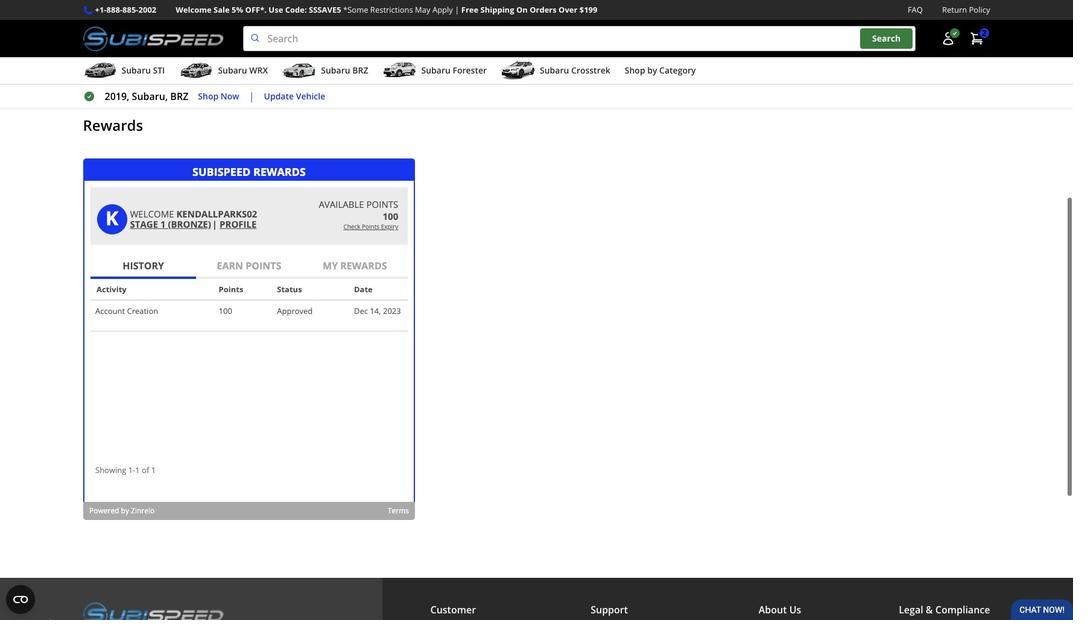 Task type: vqa. For each thing, say whether or not it's contained in the screenshot.
the rightmost OLM Scythe Style LED Taillights  3 Variants - 2022-2024 Subaru BRZ / Toyota GR86 IMAGE
no



Task type: locate. For each thing, give the bounding box(es) containing it.
subaru wrx
[[218, 65, 268, 76]]

subaru
[[122, 65, 151, 76], [218, 65, 247, 76], [321, 65, 350, 76], [421, 65, 451, 76], [540, 65, 569, 76]]

0 vertical spatial shop
[[625, 65, 645, 76]]

0 vertical spatial subispeed logo image
[[83, 26, 224, 51]]

rewards
[[83, 115, 143, 135]]

dialog
[[83, 159, 415, 521]]

on
[[516, 4, 528, 15]]

subaru sti button
[[83, 60, 165, 84]]

shop now
[[198, 90, 239, 102]]

brz
[[353, 65, 368, 76], [170, 90, 188, 103]]

subaru for subaru brz
[[321, 65, 350, 76]]

5%
[[232, 4, 243, 15]]

button image
[[941, 31, 956, 46]]

3 subaru from the left
[[321, 65, 350, 76]]

haven't
[[103, 28, 136, 41]]

address
[[136, 60, 169, 72]]

restrictions
[[370, 4, 413, 15]]

category
[[660, 65, 696, 76]]

shipping
[[481, 4, 514, 15]]

1 horizontal spatial shop
[[625, 65, 645, 76]]

return
[[943, 4, 967, 15]]

may
[[415, 4, 431, 15]]

2 subispeed logo image from the top
[[83, 603, 224, 621]]

shop left by
[[625, 65, 645, 76]]

subaru brz button
[[283, 60, 368, 84]]

0 vertical spatial |
[[455, 4, 459, 15]]

subaru forester
[[421, 65, 487, 76]]

2 subaru from the left
[[218, 65, 247, 76]]

5 subaru from the left
[[540, 65, 569, 76]]

by
[[648, 65, 657, 76]]

off*.
[[245, 4, 267, 15]]

subispeed logo image
[[83, 26, 224, 51], [83, 603, 224, 621]]

0 horizontal spatial |
[[249, 90, 254, 103]]

customer
[[431, 604, 476, 617]]

0 horizontal spatial shop
[[198, 90, 219, 102]]

you haven't saved any addresses yet.
[[83, 28, 250, 41]]

&
[[926, 604, 933, 617]]

over
[[559, 4, 578, 15]]

shop
[[625, 65, 645, 76], [198, 90, 219, 102]]

add
[[117, 60, 133, 72]]

update vehicle button
[[264, 90, 325, 103]]

subaru forester button
[[383, 60, 487, 84]]

subaru crosstrek button
[[501, 60, 611, 84]]

shop by category button
[[625, 60, 696, 84]]

2 button
[[964, 27, 991, 51]]

add address
[[117, 60, 169, 72]]

| right now on the left of the page
[[249, 90, 254, 103]]

code:
[[285, 4, 307, 15]]

free
[[461, 4, 479, 15]]

open widget image
[[6, 586, 35, 615]]

0 horizontal spatial brz
[[170, 90, 188, 103]]

1 vertical spatial subispeed logo image
[[83, 603, 224, 621]]

brz right subaru,
[[170, 90, 188, 103]]

saved
[[138, 28, 164, 41]]

a subaru sti thumbnail image image
[[83, 62, 117, 80]]

return policy link
[[943, 4, 991, 16]]

2019,
[[105, 90, 129, 103]]

a subaru wrx thumbnail image image
[[179, 62, 213, 80]]

0 vertical spatial brz
[[353, 65, 368, 76]]

*some
[[343, 4, 368, 15]]

shop left now on the left of the page
[[198, 90, 219, 102]]

+1-888-885-2002 link
[[95, 4, 156, 16]]

shop inside dropdown button
[[625, 65, 645, 76]]

2002
[[138, 4, 156, 15]]

update
[[264, 90, 294, 102]]

subaru crosstrek
[[540, 65, 611, 76]]

1 horizontal spatial |
[[455, 4, 459, 15]]

shop by category
[[625, 65, 696, 76]]

welcome
[[176, 4, 212, 15]]

sssave5
[[309, 4, 341, 15]]

shop now link
[[198, 90, 239, 103]]

legal
[[899, 604, 924, 617]]

1 vertical spatial shop
[[198, 90, 219, 102]]

| left the free
[[455, 4, 459, 15]]

+1-888-885-2002
[[95, 4, 156, 15]]

brz left a subaru forester thumbnail image
[[353, 65, 368, 76]]

welcome sale 5% off*. use code: sssave5
[[176, 4, 341, 15]]

|
[[455, 4, 459, 15], [249, 90, 254, 103]]

1 horizontal spatial brz
[[353, 65, 368, 76]]

1 subaru from the left
[[122, 65, 151, 76]]

brz inside subaru brz dropdown button
[[353, 65, 368, 76]]

subaru inside dropdown button
[[321, 65, 350, 76]]

support
[[591, 604, 628, 617]]

4 subaru from the left
[[421, 65, 451, 76]]



Task type: describe. For each thing, give the bounding box(es) containing it.
1 vertical spatial brz
[[170, 90, 188, 103]]

apply
[[433, 4, 453, 15]]

orders
[[530, 4, 557, 15]]

yet.
[[234, 28, 250, 41]]

wrx
[[249, 65, 268, 76]]

a subaru brz thumbnail image image
[[283, 62, 316, 80]]

add address link
[[83, 54, 203, 78]]

legal & compliance
[[899, 604, 990, 617]]

subaru for subaru forester
[[421, 65, 451, 76]]

addresses
[[185, 28, 231, 41]]

use
[[269, 4, 283, 15]]

about us
[[759, 604, 802, 617]]

subaru for subaru sti
[[122, 65, 151, 76]]

shop for shop by category
[[625, 65, 645, 76]]

888-
[[107, 4, 123, 15]]

shop for shop now
[[198, 90, 219, 102]]

faq link
[[908, 4, 923, 16]]

subaru,
[[132, 90, 168, 103]]

+1-
[[95, 4, 107, 15]]

885-
[[123, 4, 138, 15]]

return policy
[[943, 4, 991, 15]]

forester
[[453, 65, 487, 76]]

a subaru forester thumbnail image image
[[383, 62, 417, 80]]

you
[[83, 28, 100, 41]]

now
[[221, 90, 239, 102]]

$199
[[580, 4, 598, 15]]

subaru brz
[[321, 65, 368, 76]]

sale
[[214, 4, 230, 15]]

us
[[790, 604, 802, 617]]

subaru for subaru wrx
[[218, 65, 247, 76]]

1 vertical spatial |
[[249, 90, 254, 103]]

*some restrictions may apply | free shipping on orders over $199
[[343, 4, 598, 15]]

faq
[[908, 4, 923, 15]]

any
[[167, 28, 183, 41]]

compliance
[[936, 604, 990, 617]]

vehicle
[[296, 90, 325, 102]]

2
[[982, 27, 987, 39]]

a subaru crosstrek thumbnail image image
[[501, 62, 535, 80]]

search button
[[860, 29, 913, 49]]

policy
[[969, 4, 991, 15]]

search
[[873, 33, 901, 44]]

crosstrek
[[571, 65, 611, 76]]

about
[[759, 604, 787, 617]]

1 subispeed logo image from the top
[[83, 26, 224, 51]]

subaru for subaru crosstrek
[[540, 65, 569, 76]]

subaru wrx button
[[179, 60, 268, 84]]

2019, subaru, brz
[[105, 90, 188, 103]]

search input field
[[243, 26, 916, 51]]

update vehicle
[[264, 90, 325, 102]]

subaru sti
[[122, 65, 165, 76]]

sti
[[153, 65, 165, 76]]



